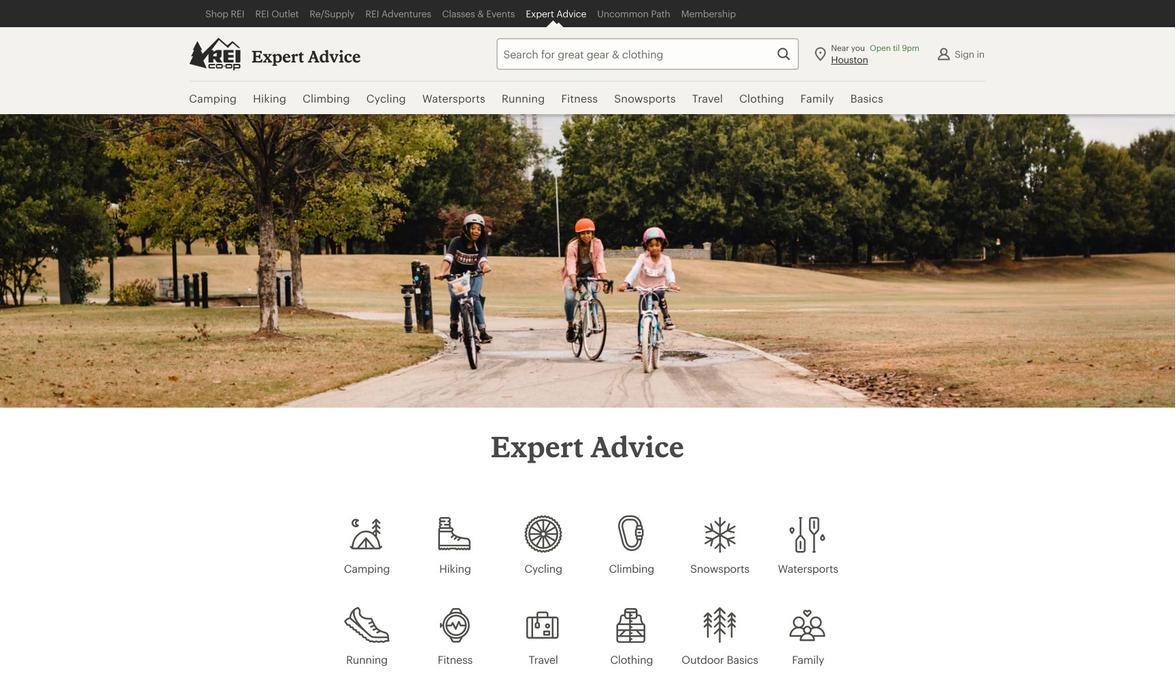 Task type: vqa. For each thing, say whether or not it's contained in the screenshot.
field
yes



Task type: describe. For each thing, give the bounding box(es) containing it.
search image
[[776, 46, 792, 62]]

Search for great gear & clothing text field
[[497, 38, 799, 70]]



Task type: locate. For each thing, give the bounding box(es) containing it.
a family riding bikes on a path in a park image
[[0, 114, 1176, 408]]

None field
[[497, 38, 799, 70]]

banner
[[0, 0, 1176, 116]]

None search field
[[472, 38, 799, 70]]

rei co-op, go to rei.com home page image
[[189, 38, 241, 70]]



